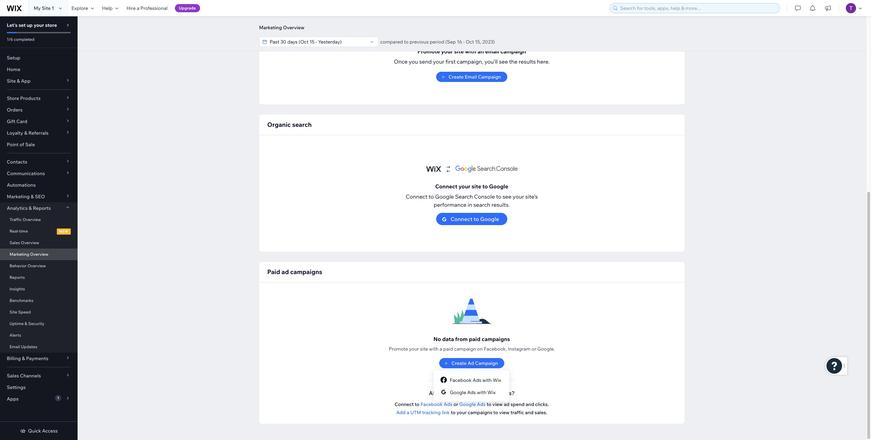 Task type: locate. For each thing, give the bounding box(es) containing it.
reports
[[33, 205, 51, 211], [10, 275, 25, 280]]

paid
[[469, 336, 480, 343], [443, 346, 453, 352], [471, 390, 482, 397]]

& right "loyalty"
[[24, 130, 27, 136]]

your inside no data from paid campaigns promote your site with a paid campaign on facebook, instagram or google.
[[409, 346, 419, 352]]

link
[[442, 410, 450, 416]]

0 vertical spatial site
[[454, 48, 464, 55]]

set
[[19, 22, 26, 28]]

1 vertical spatial site
[[7, 78, 16, 84]]

uptime & security link
[[0, 318, 78, 330]]

apps
[[7, 396, 19, 402]]

hire a professional link
[[122, 0, 172, 16]]

connect inside 'connect to google' button
[[451, 216, 472, 223]]

ads
[[473, 377, 481, 383], [467, 390, 476, 396], [444, 402, 452, 408], [477, 402, 486, 408]]

site inside promote your site with an email campaign once you send your first campaign, you'll see the results here.
[[454, 48, 464, 55]]

0 horizontal spatial site
[[420, 346, 428, 352]]

send
[[419, 58, 432, 65]]

1 vertical spatial search
[[473, 201, 490, 208]]

create down first
[[449, 74, 464, 80]]

wix
[[493, 377, 501, 383], [487, 390, 496, 396]]

1 vertical spatial sales
[[7, 373, 19, 379]]

marketing inside button
[[259, 24, 282, 31]]

ad right 'paid'
[[281, 268, 289, 276]]

0 vertical spatial see
[[499, 58, 508, 65]]

results
[[519, 58, 536, 65]]

site right my
[[42, 5, 51, 11]]

marketing overview link
[[0, 249, 78, 260]]

1 horizontal spatial facebook
[[450, 377, 472, 383]]

ads inside facebook ads with wix button
[[473, 377, 481, 383]]

marketing for marketing overview link at the left bottom
[[10, 252, 29, 257]]

behavior overview
[[10, 263, 46, 268]]

None field
[[268, 37, 368, 47]]

0 horizontal spatial marketing overview
[[10, 252, 48, 257]]

2 vertical spatial site
[[10, 310, 17, 315]]

1 horizontal spatial ad
[[504, 402, 509, 408]]

with inside promote your site with an email campaign once you send your first campaign, you'll see the results here.
[[465, 48, 476, 55]]

campaigns inside no data from paid campaigns promote your site with a paid campaign on facebook, instagram or google.
[[482, 336, 510, 343]]

with down oct
[[465, 48, 476, 55]]

0 vertical spatial site
[[42, 5, 51, 11]]

1 horizontal spatial 1
[[57, 396, 59, 400]]

& down marketing & seo
[[29, 205, 32, 211]]

marketing for marketing overview button
[[259, 24, 282, 31]]

paid ad campaigns
[[267, 268, 322, 276]]

or down running
[[453, 402, 458, 408]]

1 vertical spatial and
[[525, 410, 534, 416]]

paid up on
[[469, 336, 480, 343]]

& left "seo"
[[31, 194, 34, 200]]

site for to
[[472, 183, 481, 190]]

ads up google ads "button"
[[467, 390, 476, 396]]

overview for sales overview link
[[21, 240, 39, 245]]

& for marketing
[[31, 194, 34, 200]]

campaign for create email campaign
[[478, 74, 501, 80]]

sales down real-
[[10, 240, 20, 245]]

Search for tools, apps, help & more... field
[[618, 3, 777, 13]]

view down campaigns?
[[492, 402, 503, 408]]

1 horizontal spatial a
[[407, 410, 409, 416]]

reports up insights
[[10, 275, 25, 280]]

wix up campaigns?
[[493, 377, 501, 383]]

store
[[7, 95, 19, 101]]

search
[[455, 193, 473, 200]]

point of sale link
[[0, 139, 78, 150]]

1 vertical spatial a
[[440, 346, 442, 352]]

automations link
[[0, 179, 78, 191]]

1 vertical spatial site
[[472, 183, 481, 190]]

campaign up the
[[500, 48, 526, 55]]

site for site & app
[[7, 78, 16, 84]]

sales inside "sales channels" dropdown button
[[7, 373, 19, 379]]

compared
[[380, 39, 403, 45]]

a inside connect to facebook ads or google ads to view ad spend and clicks. add a utm tracking link to your campaigns to view traffic and sales.
[[407, 410, 409, 416]]

1 vertical spatial marketing overview
[[10, 252, 48, 257]]

point
[[7, 142, 18, 148]]

a down no
[[440, 346, 442, 352]]

sales up settings
[[7, 373, 19, 379]]

your
[[34, 22, 44, 28], [441, 48, 453, 55], [433, 58, 444, 65], [459, 183, 470, 190], [513, 193, 524, 200], [409, 346, 419, 352], [457, 410, 467, 416]]

campaign down the from
[[454, 346, 476, 352]]

billing
[[7, 356, 21, 362]]

marketing & seo
[[7, 194, 45, 200]]

sales for sales channels
[[7, 373, 19, 379]]

behavior
[[10, 263, 27, 268]]

campaigns right 'paid'
[[290, 268, 322, 276]]

site inside connect your site to google connect to google search console to see your site's performance in search results.
[[472, 183, 481, 190]]

search down console
[[473, 201, 490, 208]]

2 vertical spatial a
[[407, 410, 409, 416]]

loyalty
[[7, 130, 23, 136]]

0 vertical spatial facebook
[[450, 377, 472, 383]]

or left google.
[[532, 346, 536, 352]]

connect for site
[[435, 183, 457, 190]]

site inside "link"
[[10, 310, 17, 315]]

data
[[442, 336, 454, 343]]

your inside connect to facebook ads or google ads to view ad spend and clicks. add a utm tracking link to your campaigns to view traffic and sales.
[[457, 410, 467, 416]]

search right organic
[[292, 121, 312, 129]]

1 horizontal spatial reports
[[33, 205, 51, 211]]

0 vertical spatial campaign
[[500, 48, 526, 55]]

and left the sales.
[[525, 410, 534, 416]]

0 horizontal spatial promote
[[389, 346, 408, 352]]

facebook up tracking
[[421, 402, 443, 408]]

connect inside connect to facebook ads or google ads to view ad spend and clicks. add a utm tracking link to your campaigns to view traffic and sales.
[[395, 402, 414, 408]]

0 vertical spatial 1
[[52, 5, 54, 11]]

1 vertical spatial campaign
[[475, 360, 498, 366]]

1 vertical spatial email
[[10, 344, 20, 349]]

reports down "seo"
[[33, 205, 51, 211]]

analytics & reports
[[7, 205, 51, 211]]

traffic overview link
[[0, 214, 78, 226]]

1 horizontal spatial marketing overview
[[259, 24, 304, 31]]

15,
[[475, 39, 481, 45]]

sales overview
[[10, 240, 39, 245]]

orders button
[[0, 104, 78, 116]]

setup
[[7, 55, 20, 61]]

google inside connect to facebook ads or google ads to view ad spend and clicks. add a utm tracking link to your campaigns to view traffic and sales.
[[459, 402, 476, 408]]

to
[[404, 39, 409, 45], [482, 183, 488, 190], [429, 193, 434, 200], [496, 193, 501, 200], [474, 216, 479, 223], [415, 402, 419, 408], [487, 402, 491, 408], [451, 410, 456, 416], [493, 410, 498, 416]]

1 right my
[[52, 5, 54, 11]]

1 vertical spatial campaign
[[454, 346, 476, 352]]

1 vertical spatial promote
[[389, 346, 408, 352]]

0 vertical spatial create
[[449, 74, 464, 80]]

0 vertical spatial search
[[292, 121, 312, 129]]

1 vertical spatial facebook
[[421, 402, 443, 408]]

0 vertical spatial promote
[[417, 48, 440, 55]]

uptime
[[10, 321, 24, 326]]

marketing overview inside sidebar element
[[10, 252, 48, 257]]

connect to google
[[451, 216, 499, 223]]

0 vertical spatial email
[[465, 74, 477, 80]]

campaigns up 'facebook,'
[[482, 336, 510, 343]]

communications button
[[0, 168, 78, 179]]

no data from paid campaigns promote your site with a paid campaign on facebook, instagram or google.
[[389, 336, 555, 352]]

quick access
[[28, 428, 58, 434]]

with down no
[[429, 346, 439, 352]]

contacts
[[7, 159, 27, 165]]

a right "add"
[[407, 410, 409, 416]]

explore
[[71, 5, 88, 11]]

0 vertical spatial campaign
[[478, 74, 501, 80]]

2 vertical spatial site
[[420, 346, 428, 352]]

overview inside button
[[283, 24, 304, 31]]

& left app
[[17, 78, 20, 84]]

1 horizontal spatial site
[[454, 48, 464, 55]]

google down facebook ads with wix button
[[450, 390, 466, 396]]

and left clicks.
[[526, 402, 534, 408]]

site inside dropdown button
[[7, 78, 16, 84]]

0 vertical spatial marketing overview
[[259, 24, 304, 31]]

home
[[7, 66, 20, 72]]

payments
[[26, 356, 48, 362]]

email down campaign,
[[465, 74, 477, 80]]

1 vertical spatial campaigns
[[482, 336, 510, 343]]

a right hire
[[137, 5, 139, 11]]

loyalty & referrals button
[[0, 127, 78, 139]]

create left ad
[[452, 360, 467, 366]]

promote inside no data from paid campaigns promote your site with a paid campaign on facebook, instagram or google.
[[389, 346, 408, 352]]

2 vertical spatial marketing
[[10, 252, 29, 257]]

1 horizontal spatial promote
[[417, 48, 440, 55]]

2 vertical spatial campaigns
[[468, 410, 492, 416]]

site & app button
[[0, 75, 78, 87]]

site down 'home'
[[7, 78, 16, 84]]

0 vertical spatial a
[[137, 5, 139, 11]]

real-
[[10, 229, 19, 234]]

ad
[[468, 360, 474, 366]]

2 horizontal spatial a
[[440, 346, 442, 352]]

with down facebook ads with wix
[[477, 390, 486, 396]]

menu containing facebook ads with wix
[[433, 374, 509, 398]]

1/6
[[7, 37, 13, 42]]

the
[[509, 58, 518, 65]]

0 horizontal spatial or
[[453, 402, 458, 408]]

site & app
[[7, 78, 30, 84]]

promote inside promote your site with an email campaign once you send your first campaign, you'll see the results here.
[[417, 48, 440, 55]]

see left the
[[499, 58, 508, 65]]

campaigns
[[290, 268, 322, 276], [482, 336, 510, 343], [468, 410, 492, 416]]

marketing inside popup button
[[7, 194, 30, 200]]

0 horizontal spatial reports
[[10, 275, 25, 280]]

& right the uptime
[[25, 321, 27, 326]]

1 vertical spatial marketing
[[7, 194, 30, 200]]

google down already running paid campaigns?
[[459, 402, 476, 408]]

1 horizontal spatial email
[[465, 74, 477, 80]]

1 horizontal spatial campaign
[[500, 48, 526, 55]]

1 vertical spatial create
[[452, 360, 467, 366]]

an
[[478, 48, 484, 55]]

campaign down on
[[475, 360, 498, 366]]

google
[[489, 183, 508, 190], [435, 193, 454, 200], [480, 216, 499, 223], [450, 390, 466, 396], [459, 402, 476, 408]]

ad inside connect to facebook ads or google ads to view ad spend and clicks. add a utm tracking link to your campaigns to view traffic and sales.
[[504, 402, 509, 408]]

real-time
[[10, 229, 28, 234]]

view left traffic
[[499, 410, 509, 416]]

1 vertical spatial reports
[[10, 275, 25, 280]]

1 vertical spatial see
[[503, 193, 512, 200]]

period
[[430, 39, 444, 45]]

facebook,
[[484, 346, 507, 352]]

google inside 'connect to google' button
[[480, 216, 499, 223]]

1 horizontal spatial or
[[532, 346, 536, 352]]

previous
[[410, 39, 429, 45]]

billing & payments button
[[0, 353, 78, 364]]

with
[[465, 48, 476, 55], [429, 346, 439, 352], [482, 377, 492, 383], [477, 390, 486, 396]]

create
[[449, 74, 464, 80], [452, 360, 467, 366]]

0 vertical spatial reports
[[33, 205, 51, 211]]

& inside popup button
[[29, 205, 32, 211]]

benchmarks link
[[0, 295, 78, 307]]

0 vertical spatial or
[[532, 346, 536, 352]]

& for site
[[17, 78, 20, 84]]

16
[[457, 39, 462, 45]]

0 horizontal spatial campaign
[[454, 346, 476, 352]]

campaign down 'you'll'
[[478, 74, 501, 80]]

& inside dropdown button
[[17, 78, 20, 84]]

marketing overview inside button
[[259, 24, 304, 31]]

connect for google
[[451, 216, 472, 223]]

2 horizontal spatial site
[[472, 183, 481, 190]]

paid down data
[[443, 346, 453, 352]]

facebook inside button
[[450, 377, 472, 383]]

0 vertical spatial marketing
[[259, 24, 282, 31]]

paid up google ads "button"
[[471, 390, 482, 397]]

site for with
[[454, 48, 464, 55]]

1 horizontal spatial search
[[473, 201, 490, 208]]

overview for traffic overview link
[[23, 217, 41, 222]]

google up performance
[[435, 193, 454, 200]]

site left speed
[[10, 310, 17, 315]]

new
[[59, 229, 68, 234]]

and
[[526, 402, 534, 408], [525, 410, 534, 416]]

0 horizontal spatial a
[[137, 5, 139, 11]]

hire
[[126, 5, 136, 11]]

quick
[[28, 428, 41, 434]]

0 vertical spatial sales
[[10, 240, 20, 245]]

no
[[433, 336, 441, 343]]

or inside connect to facebook ads or google ads to view ad spend and clicks. add a utm tracking link to your campaigns to view traffic and sales.
[[453, 402, 458, 408]]

campaigns down google ads "button"
[[468, 410, 492, 416]]

wix down facebook ads with wix
[[487, 390, 496, 396]]

& right the billing
[[22, 356, 25, 362]]

sales
[[10, 240, 20, 245], [7, 373, 19, 379]]

0 horizontal spatial facebook
[[421, 402, 443, 408]]

1 vertical spatial 1
[[57, 396, 59, 400]]

facebook ads button
[[421, 402, 452, 408]]

ad left "spend"
[[504, 402, 509, 408]]

google down 'results.'
[[480, 216, 499, 223]]

see up 'results.'
[[503, 193, 512, 200]]

facebook up running
[[450, 377, 472, 383]]

email down alerts at left bottom
[[10, 344, 20, 349]]

seo
[[35, 194, 45, 200]]

organic
[[267, 121, 291, 129]]

0 vertical spatial wix
[[493, 377, 501, 383]]

& for loyalty
[[24, 130, 27, 136]]

1 vertical spatial ad
[[504, 402, 509, 408]]

wix for facebook ads with wix
[[493, 377, 501, 383]]

1 vertical spatial or
[[453, 402, 458, 408]]

menu
[[433, 374, 509, 398]]

traffic overview
[[10, 217, 41, 222]]

running
[[450, 390, 470, 397]]

1 vertical spatial wix
[[487, 390, 496, 396]]

spend
[[511, 402, 525, 408]]

0 vertical spatial ad
[[281, 268, 289, 276]]

ads up google ads with wix
[[473, 377, 481, 383]]

speed
[[18, 310, 31, 315]]

0 horizontal spatial email
[[10, 344, 20, 349]]

1 down settings 'link'
[[57, 396, 59, 400]]

time
[[19, 229, 28, 234]]

sidebar element
[[0, 16, 78, 440]]

google.
[[537, 346, 555, 352]]

sales inside sales overview link
[[10, 240, 20, 245]]

insights
[[10, 286, 25, 292]]



Task type: vqa. For each thing, say whether or not it's contained in the screenshot.
Blog 'dropdown button'
no



Task type: describe. For each thing, give the bounding box(es) containing it.
sale
[[25, 142, 35, 148]]

security
[[28, 321, 44, 326]]

create email campaign
[[449, 74, 501, 80]]

search inside connect your site to google connect to google search console to see your site's performance in search results.
[[473, 201, 490, 208]]

email updates
[[10, 344, 37, 349]]

analytics
[[7, 205, 28, 211]]

of
[[20, 142, 24, 148]]

compared to previous period (sep 16 - oct 15, 2023)
[[380, 39, 495, 45]]

ads up link
[[444, 402, 452, 408]]

facebook ads with wix button
[[433, 374, 509, 386]]

results.
[[491, 201, 510, 208]]

1 vertical spatial view
[[499, 410, 509, 416]]

campaign inside no data from paid campaigns promote your site with a paid campaign on facebook, instagram or google.
[[454, 346, 476, 352]]

0 vertical spatial campaigns
[[290, 268, 322, 276]]

let's set up your store
[[7, 22, 57, 28]]

reports link
[[0, 272, 78, 283]]

0 horizontal spatial 1
[[52, 5, 54, 11]]

marketing & seo button
[[0, 191, 78, 202]]

1 inside sidebar element
[[57, 396, 59, 400]]

tracking
[[422, 410, 441, 416]]

campaign inside promote your site with an email campaign once you send your first campaign, you'll see the results here.
[[500, 48, 526, 55]]

products
[[20, 95, 41, 101]]

& for billing
[[22, 356, 25, 362]]

marketing overview for marketing overview button
[[259, 24, 304, 31]]

google ads button
[[459, 402, 486, 408]]

store products
[[7, 95, 41, 101]]

setup link
[[0, 52, 78, 64]]

channels
[[20, 373, 41, 379]]

create ad campaign
[[452, 360, 498, 366]]

gift card
[[7, 118, 27, 125]]

marketing overview button
[[256, 22, 308, 33]]

1 vertical spatial paid
[[443, 346, 453, 352]]

console
[[474, 193, 495, 200]]

2023)
[[482, 39, 495, 45]]

card
[[16, 118, 27, 125]]

with inside no data from paid campaigns promote your site with a paid campaign on facebook, instagram or google.
[[429, 346, 439, 352]]

overview for marketing overview button
[[283, 24, 304, 31]]

your inside sidebar element
[[34, 22, 44, 28]]

wix for google ads with wix
[[487, 390, 496, 396]]

to inside button
[[474, 216, 479, 223]]

performance
[[434, 201, 466, 208]]

on
[[477, 346, 483, 352]]

completed
[[14, 37, 34, 42]]

add a utm tracking link button
[[396, 410, 450, 416]]

see inside connect your site to google connect to google search console to see your site's performance in search results.
[[503, 193, 512, 200]]

a inside no data from paid campaigns promote your site with a paid campaign on facebook, instagram or google.
[[440, 346, 442, 352]]

connect to google button
[[436, 213, 507, 225]]

upgrade
[[179, 5, 196, 11]]

already
[[429, 390, 449, 397]]

professional
[[140, 5, 168, 11]]

google up console
[[489, 183, 508, 190]]

0 vertical spatial view
[[492, 402, 503, 408]]

analytics & reports button
[[0, 202, 78, 214]]

reports inside popup button
[[33, 205, 51, 211]]

utm
[[410, 410, 421, 416]]

email inside "link"
[[10, 344, 20, 349]]

google inside google ads with wix button
[[450, 390, 466, 396]]

billing & payments
[[7, 356, 48, 362]]

ads inside google ads with wix button
[[467, 390, 476, 396]]

my
[[34, 5, 41, 11]]

create for create ad campaign
[[452, 360, 467, 366]]

sales overview link
[[0, 237, 78, 249]]

& for uptime
[[25, 321, 27, 326]]

uptime & security
[[10, 321, 44, 326]]

marketing for marketing & seo popup button
[[7, 194, 30, 200]]

0 vertical spatial and
[[526, 402, 534, 408]]

benchmarks
[[10, 298, 33, 303]]

insights link
[[0, 283, 78, 295]]

google ads with wix button
[[433, 386, 509, 398]]

create email campaign button
[[436, 72, 507, 82]]

automations
[[7, 182, 36, 188]]

first
[[446, 58, 456, 65]]

0 horizontal spatial search
[[292, 121, 312, 129]]

gift card button
[[0, 116, 78, 127]]

contacts button
[[0, 156, 78, 168]]

campaigns inside connect to facebook ads or google ads to view ad spend and clicks. add a utm tracking link to your campaigns to view traffic and sales.
[[468, 410, 492, 416]]

referrals
[[28, 130, 49, 136]]

alerts link
[[0, 330, 78, 341]]

overview for "behavior overview" link
[[28, 263, 46, 268]]

site inside no data from paid campaigns promote your site with a paid campaign on facebook, instagram or google.
[[420, 346, 428, 352]]

help button
[[98, 0, 122, 16]]

promote your site with an email campaign once you send your first campaign, you'll see the results here.
[[394, 48, 550, 65]]

& for analytics
[[29, 205, 32, 211]]

(sep
[[445, 39, 456, 45]]

store
[[45, 22, 57, 28]]

connect for facebook
[[395, 402, 414, 408]]

ads down google ads with wix
[[477, 402, 486, 408]]

communications
[[7, 170, 45, 177]]

sales for sales overview
[[10, 240, 20, 245]]

loyalty & referrals
[[7, 130, 49, 136]]

see inside promote your site with an email campaign once you send your first campaign, you'll see the results here.
[[499, 58, 508, 65]]

email
[[485, 48, 499, 55]]

you'll
[[484, 58, 498, 65]]

marketing overview for marketing overview link at the left bottom
[[10, 252, 48, 257]]

create for create email campaign
[[449, 74, 464, 80]]

help
[[102, 5, 113, 11]]

my site 1
[[34, 5, 54, 11]]

0 vertical spatial paid
[[469, 336, 480, 343]]

access
[[42, 428, 58, 434]]

google ads with wix
[[450, 390, 496, 396]]

facebook inside connect to facebook ads or google ads to view ad spend and clicks. add a utm tracking link to your campaigns to view traffic and sales.
[[421, 402, 443, 408]]

campaign for create ad campaign
[[475, 360, 498, 366]]

behavior overview link
[[0, 260, 78, 272]]

with up campaigns?
[[482, 377, 492, 383]]

once
[[394, 58, 408, 65]]

0 horizontal spatial ad
[[281, 268, 289, 276]]

let's
[[7, 22, 18, 28]]

gift
[[7, 118, 15, 125]]

overview for marketing overview link at the left bottom
[[30, 252, 48, 257]]

home link
[[0, 64, 78, 75]]

quick access button
[[20, 428, 58, 434]]

2 vertical spatial paid
[[471, 390, 482, 397]]

site speed
[[10, 310, 31, 315]]

store products button
[[0, 93, 78, 104]]

create ad campaign button
[[439, 358, 504, 368]]

settings link
[[0, 382, 78, 393]]

settings
[[7, 384, 26, 391]]

or inside no data from paid campaigns promote your site with a paid campaign on facebook, instagram or google.
[[532, 346, 536, 352]]

site for site speed
[[10, 310, 17, 315]]

app
[[21, 78, 30, 84]]

email inside button
[[465, 74, 477, 80]]

site's
[[525, 193, 538, 200]]

site speed link
[[0, 307, 78, 318]]

you
[[409, 58, 418, 65]]

from
[[455, 336, 468, 343]]



